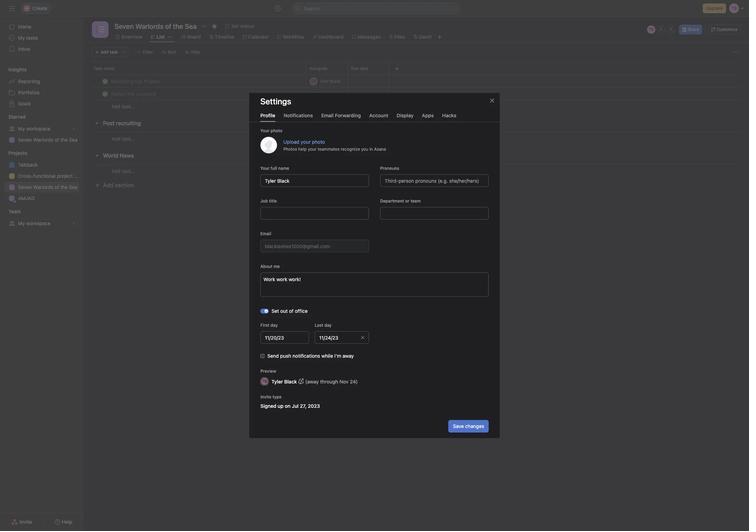 Task type: locate. For each thing, give the bounding box(es) containing it.
set out of office switch
[[261, 309, 269, 314]]

tyler black down assignee
[[319, 79, 341, 84]]

starred button
[[0, 114, 26, 121]]

1 horizontal spatial tb
[[311, 79, 316, 84]]

2 vertical spatial task…
[[122, 168, 135, 174]]

my for my tasks link
[[18, 35, 25, 41]]

1 horizontal spatial tyler black
[[319, 79, 341, 84]]

or
[[405, 199, 410, 204]]

projects button
[[0, 150, 27, 157]]

0 vertical spatial tyler
[[319, 79, 329, 84]]

changes
[[465, 423, 484, 429]]

0 vertical spatial add task…
[[111, 103, 135, 109]]

2023
[[308, 403, 320, 409]]

in
[[370, 146, 373, 152]]

amjad link
[[4, 193, 79, 204]]

messages
[[358, 34, 381, 40]]

of for seven warlords of the sea link within the starred element
[[55, 137, 59, 143]]

add down post recruiting
[[111, 136, 120, 142]]

name right task
[[103, 66, 114, 71]]

0 horizontal spatial tyler black
[[272, 379, 297, 385]]

workspace down goals link
[[26, 126, 50, 132]]

your photo
[[261, 128, 283, 133]]

1 seven warlords of the sea link from the top
[[4, 134, 79, 146]]

list
[[157, 34, 165, 40]]

cross-functional project plan link
[[4, 171, 84, 182]]

add inside header untitled section tree grid
[[111, 103, 120, 109]]

email left forwarding
[[321, 112, 334, 118]]

Optional text field
[[315, 332, 369, 344]]

1 warlords from the top
[[33, 137, 53, 143]]

row
[[84, 62, 749, 75], [92, 75, 741, 75], [84, 75, 749, 88], [84, 87, 749, 100]]

tyler black
[[319, 79, 341, 84], [272, 379, 297, 385]]

add task… button up section
[[111, 167, 135, 175]]

team
[[411, 199, 421, 204]]

workspace
[[26, 126, 50, 132], [26, 220, 50, 226]]

1 my from the top
[[18, 35, 25, 41]]

add task… inside header untitled section tree grid
[[111, 103, 135, 109]]

completed image
[[101, 77, 109, 86]]

1 vertical spatial the
[[60, 184, 68, 190]]

1 vertical spatial email
[[261, 231, 271, 236]]

my workspace link
[[4, 123, 79, 134], [4, 218, 79, 229]]

2 vertical spatial tb
[[262, 379, 267, 384]]

day right first
[[271, 323, 278, 328]]

seven warlords of the sea
[[18, 137, 77, 143], [18, 184, 77, 190]]

sea inside starred element
[[69, 137, 77, 143]]

27,
[[300, 403, 307, 409]]

1 task… from the top
[[122, 103, 135, 109]]

last
[[315, 323, 323, 328]]

seven warlords of the sea down cross-functional project plan
[[18, 184, 77, 190]]

0 vertical spatial photo
[[271, 128, 283, 133]]

email for email
[[261, 231, 271, 236]]

add for news add task… button
[[111, 168, 120, 174]]

my down team
[[18, 220, 25, 226]]

0 vertical spatial task…
[[122, 103, 135, 109]]

my workspace down starred
[[18, 126, 50, 132]]

add task… down assign hq locations "text box"
[[111, 103, 135, 109]]

goals
[[18, 101, 31, 107]]

day for first day
[[271, 323, 278, 328]]

board
[[187, 34, 201, 40]]

1 add task… from the top
[[111, 103, 135, 109]]

1 seven warlords of the sea from the top
[[18, 137, 77, 143]]

1 vertical spatial invite
[[20, 519, 32, 525]]

your for settings
[[261, 128, 270, 133]]

1 vertical spatial photo
[[312, 139, 325, 145]]

add up the add section button
[[111, 168, 120, 174]]

reporting link
[[4, 76, 79, 87]]

0 vertical spatial sea
[[69, 137, 77, 143]]

1 vertical spatial my workspace
[[18, 220, 50, 226]]

task… up section
[[122, 168, 135, 174]]

of for first seven warlords of the sea link from the bottom of the page
[[55, 184, 59, 190]]

0 horizontal spatial day
[[271, 323, 278, 328]]

2 horizontal spatial tb
[[649, 27, 654, 32]]

projects element
[[0, 147, 84, 205]]

seven warlords of the sea link up talkback link
[[4, 134, 79, 146]]

my workspace inside teams element
[[18, 220, 50, 226]]

name
[[103, 66, 114, 71], [278, 166, 289, 171]]

2 seven warlords of the sea from the top
[[18, 184, 77, 190]]

0 vertical spatial invite
[[261, 395, 272, 400]]

0 vertical spatial warlords
[[33, 137, 53, 143]]

3 task… from the top
[[122, 168, 135, 174]]

2 task… from the top
[[122, 136, 135, 142]]

3 add task… button from the top
[[111, 167, 135, 175]]

2 my from the top
[[18, 126, 25, 132]]

3 add task… row from the top
[[84, 164, 749, 178]]

add task… button
[[111, 103, 135, 110], [111, 135, 135, 143], [111, 167, 135, 175]]

0 horizontal spatial black
[[284, 379, 297, 385]]

add task button
[[92, 47, 121, 57]]

0 vertical spatial your
[[301, 139, 311, 145]]

1 seven from the top
[[18, 137, 32, 143]]

task… inside header untitled section tree grid
[[122, 103, 135, 109]]

completed checkbox inside recruiting top pirates cell
[[101, 77, 109, 86]]

clear date image
[[361, 336, 365, 340]]

1 vertical spatial warlords
[[33, 184, 53, 190]]

2 vertical spatial add task… button
[[111, 167, 135, 175]]

the inside starred element
[[60, 137, 68, 143]]

invite button
[[7, 516, 37, 529]]

add up post recruiting
[[111, 103, 120, 109]]

0 vertical spatial your
[[261, 128, 270, 133]]

warlords up talkback link
[[33, 137, 53, 143]]

your
[[261, 128, 270, 133], [261, 166, 270, 171]]

2 add task… row from the top
[[84, 132, 749, 145]]

tyler down assignee
[[319, 79, 329, 84]]

seven inside projects element
[[18, 184, 32, 190]]

add task… down post recruiting
[[111, 136, 135, 142]]

completed checkbox for assign hq locations "text box"
[[101, 90, 109, 98]]

1 sea from the top
[[69, 137, 77, 143]]

the down project
[[60, 184, 68, 190]]

Completed checkbox
[[101, 77, 109, 86], [101, 90, 109, 98]]

workspace inside starred element
[[26, 126, 50, 132]]

1 horizontal spatial email
[[321, 112, 334, 118]]

the
[[60, 137, 68, 143], [60, 184, 68, 190]]

task… down assign hq locations "text box"
[[122, 103, 135, 109]]

share
[[688, 27, 699, 32]]

my workspace link down goals link
[[4, 123, 79, 134]]

notifications
[[284, 112, 313, 118]]

1 vertical spatial tb
[[311, 79, 316, 84]]

seven warlords of the sea link down functional at the top left of page
[[4, 182, 79, 193]]

1 vertical spatial seven warlords of the sea
[[18, 184, 77, 190]]

0 vertical spatial workspace
[[26, 126, 50, 132]]

seven
[[18, 137, 32, 143], [18, 184, 32, 190]]

account button
[[369, 112, 389, 122]]

save changes button
[[449, 420, 489, 433]]

1 day from the left
[[271, 323, 278, 328]]

0 vertical spatial tyler black
[[319, 79, 341, 84]]

sea inside projects element
[[69, 184, 77, 190]]

your down profile button
[[261, 128, 270, 133]]

2 the from the top
[[60, 184, 68, 190]]

recruiting top pirates cell
[[84, 75, 307, 88]]

1 vertical spatial seven warlords of the sea link
[[4, 182, 79, 193]]

talkback link
[[4, 160, 79, 171]]

task… down recruiting
[[122, 136, 135, 142]]

0 vertical spatial name
[[103, 66, 114, 71]]

0 horizontal spatial name
[[103, 66, 114, 71]]

task…
[[122, 103, 135, 109], [122, 136, 135, 142], [122, 168, 135, 174]]

0 vertical spatial seven warlords of the sea link
[[4, 134, 79, 146]]

my for my workspace link inside the teams element
[[18, 220, 25, 226]]

warlords inside starred element
[[33, 137, 53, 143]]

1 workspace from the top
[[26, 126, 50, 132]]

2 my workspace from the top
[[18, 220, 50, 226]]

1 vertical spatial tyler
[[272, 379, 283, 385]]

your up help in the left top of the page
[[301, 139, 311, 145]]

completed checkbox inside assign hq locations "cell"
[[101, 90, 109, 98]]

1 horizontal spatial tyler
[[319, 79, 329, 84]]

my down starred
[[18, 126, 25, 132]]

1 vertical spatial name
[[278, 166, 289, 171]]

photo down profile button
[[271, 128, 283, 133]]

overview link
[[116, 33, 143, 41]]

full
[[271, 166, 277, 171]]

project
[[57, 173, 73, 179]]

1 vertical spatial my
[[18, 126, 25, 132]]

your right help in the left top of the page
[[308, 146, 317, 152]]

0 vertical spatial add task… button
[[111, 103, 135, 110]]

1 vertical spatial seven
[[18, 184, 32, 190]]

2 workspace from the top
[[26, 220, 50, 226]]

1 add task… button from the top
[[111, 103, 135, 110]]

asana
[[374, 146, 386, 152]]

starred element
[[0, 111, 84, 147]]

add task… row
[[84, 100, 749, 113], [84, 132, 749, 145], [84, 164, 749, 178]]

of up talkback link
[[55, 137, 59, 143]]

preview
[[261, 369, 276, 374]]

tb inside button
[[649, 27, 654, 32]]

2 seven from the top
[[18, 184, 32, 190]]

(away through nov 24)
[[305, 379, 358, 385]]

completed checkbox up completed image
[[101, 77, 109, 86]]

up
[[278, 403, 284, 409]]

0 horizontal spatial tb
[[262, 379, 267, 384]]

black up the invite type signed up on jul 27, 2023
[[284, 379, 297, 385]]

on
[[285, 403, 291, 409]]

your left full
[[261, 166, 270, 171]]

the up talkback link
[[60, 137, 68, 143]]

1 your from the top
[[261, 128, 270, 133]]

seven up projects
[[18, 137, 32, 143]]

seven down cross- on the left of the page
[[18, 184, 32, 190]]

2 vertical spatial add task…
[[111, 168, 135, 174]]

gantt link
[[414, 33, 432, 41]]

task
[[93, 66, 102, 71]]

seven warlords of the sea link
[[4, 134, 79, 146], [4, 182, 79, 193]]

your
[[301, 139, 311, 145], [308, 146, 317, 152]]

insights element
[[0, 63, 84, 111]]

I usually work from 9am-5pm PST. Feel free to assign me a task with a due date anytime. Also, I love dogs! text field
[[261, 273, 489, 297]]

display button
[[397, 112, 414, 122]]

1 horizontal spatial photo
[[312, 139, 325, 145]]

set
[[272, 308, 279, 314]]

1 horizontal spatial name
[[278, 166, 289, 171]]

tyler down preview
[[272, 379, 283, 385]]

0 horizontal spatial invite
[[20, 519, 32, 525]]

my workspace link down "amjad" link
[[4, 218, 79, 229]]

inbox link
[[4, 44, 79, 55]]

sea for seven warlords of the sea link within the starred element
[[69, 137, 77, 143]]

1 vertical spatial add task…
[[111, 136, 135, 142]]

1 vertical spatial workspace
[[26, 220, 50, 226]]

2 completed checkbox from the top
[[101, 90, 109, 98]]

forwarding
[[335, 112, 361, 118]]

0 horizontal spatial photo
[[271, 128, 283, 133]]

add task… row for world news
[[84, 164, 749, 178]]

notifications
[[293, 353, 320, 359]]

3 add task… from the top
[[111, 168, 135, 174]]

0 vertical spatial my workspace
[[18, 126, 50, 132]]

calendar
[[248, 34, 269, 40]]

workspace inside teams element
[[26, 220, 50, 226]]

photo up the teammates
[[312, 139, 325, 145]]

0 vertical spatial seven
[[18, 137, 32, 143]]

2 add task… button from the top
[[111, 135, 135, 143]]

of right out
[[289, 308, 294, 314]]

invite inside the invite type signed up on jul 27, 2023
[[261, 395, 272, 400]]

upload new photo image
[[261, 137, 277, 154]]

timeline
[[215, 34, 234, 40]]

None text field
[[113, 20, 198, 32], [261, 174, 369, 187], [261, 207, 369, 220], [380, 207, 489, 220], [261, 240, 369, 252], [261, 332, 309, 344], [113, 20, 198, 32], [261, 174, 369, 187], [261, 207, 369, 220], [380, 207, 489, 220], [261, 240, 369, 252], [261, 332, 309, 344]]

workspace down "amjad" link
[[26, 220, 50, 226]]

my left tasks
[[18, 35, 25, 41]]

2 warlords from the top
[[33, 184, 53, 190]]

completed checkbox down completed icon
[[101, 90, 109, 98]]

1 my workspace from the top
[[18, 126, 50, 132]]

2 sea from the top
[[69, 184, 77, 190]]

0 vertical spatial the
[[60, 137, 68, 143]]

my inside starred element
[[18, 126, 25, 132]]

Recruiting top Pirates text field
[[110, 78, 162, 85]]

of inside projects element
[[55, 184, 59, 190]]

of down cross-functional project plan
[[55, 184, 59, 190]]

add task… button for recruiting
[[111, 135, 135, 143]]

name right full
[[278, 166, 289, 171]]

0 vertical spatial tb
[[649, 27, 654, 32]]

1 vertical spatial my workspace link
[[4, 218, 79, 229]]

goals link
[[4, 98, 79, 109]]

seven for first seven warlords of the sea link from the bottom of the page
[[18, 184, 32, 190]]

last day
[[315, 323, 332, 328]]

add task… button down post recruiting
[[111, 135, 135, 143]]

2 your from the top
[[261, 166, 270, 171]]

photo inside upload your photo photos help your teammates recognize you in asana
[[312, 139, 325, 145]]

post recruiting button
[[103, 117, 141, 130]]

my inside global element
[[18, 35, 25, 41]]

warlords down cross-functional project plan link
[[33, 184, 53, 190]]

1 my workspace link from the top
[[4, 123, 79, 134]]

1 completed checkbox from the top
[[101, 77, 109, 86]]

1 vertical spatial add task… button
[[111, 135, 135, 143]]

1 horizontal spatial black
[[330, 79, 341, 84]]

1 vertical spatial completed checkbox
[[101, 90, 109, 98]]

black up email forwarding
[[330, 79, 341, 84]]

0 vertical spatial email
[[321, 112, 334, 118]]

2 vertical spatial my
[[18, 220, 25, 226]]

day
[[271, 323, 278, 328], [325, 323, 332, 328]]

seven for seven warlords of the sea link within the starred element
[[18, 137, 32, 143]]

while
[[322, 353, 333, 359]]

email for email forwarding
[[321, 112, 334, 118]]

tyler black up type
[[272, 379, 297, 385]]

0 horizontal spatial email
[[261, 231, 271, 236]]

send push notifications while i'm away
[[267, 353, 354, 359]]

Send push notifications while I'm away checkbox
[[261, 354, 265, 358]]

completed image
[[101, 90, 109, 98]]

list image
[[96, 25, 104, 34]]

your full name
[[261, 166, 289, 171]]

2 vertical spatial add task… row
[[84, 164, 749, 178]]

0 vertical spatial my workspace link
[[4, 123, 79, 134]]

0 vertical spatial add task… row
[[84, 100, 749, 113]]

share button
[[679, 25, 703, 34]]

my workspace link inside teams element
[[4, 218, 79, 229]]

functional
[[33, 173, 56, 179]]

board link
[[182, 33, 201, 41]]

email inside button
[[321, 112, 334, 118]]

0 vertical spatial of
[[55, 137, 59, 143]]

of inside starred element
[[55, 137, 59, 143]]

row containing task name
[[84, 62, 749, 75]]

seven inside starred element
[[18, 137, 32, 143]]

global element
[[0, 17, 84, 59]]

1 horizontal spatial invite
[[261, 395, 272, 400]]

2 my workspace link from the top
[[4, 218, 79, 229]]

1 vertical spatial add task… row
[[84, 132, 749, 145]]

0 horizontal spatial tyler
[[272, 379, 283, 385]]

invite inside button
[[20, 519, 32, 525]]

black
[[330, 79, 341, 84], [284, 379, 297, 385]]

my
[[18, 35, 25, 41], [18, 126, 25, 132], [18, 220, 25, 226]]

amjad
[[18, 195, 35, 201]]

1 horizontal spatial day
[[325, 323, 332, 328]]

1 vertical spatial sea
[[69, 184, 77, 190]]

my workspace inside starred element
[[18, 126, 50, 132]]

2 day from the left
[[325, 323, 332, 328]]

2 add task… from the top
[[111, 136, 135, 142]]

of
[[55, 137, 59, 143], [55, 184, 59, 190], [289, 308, 294, 314]]

seven warlords of the sea up talkback link
[[18, 137, 77, 143]]

email up the about
[[261, 231, 271, 236]]

type
[[273, 395, 282, 400]]

add task… up section
[[111, 168, 135, 174]]

0 vertical spatial black
[[330, 79, 341, 84]]

0 vertical spatial my
[[18, 35, 25, 41]]

reporting
[[18, 78, 40, 84]]

my workspace down team
[[18, 220, 50, 226]]

add
[[101, 49, 108, 55], [111, 103, 120, 109], [111, 136, 120, 142], [111, 168, 120, 174], [103, 182, 113, 188]]

1 the from the top
[[60, 137, 68, 143]]

0 vertical spatial seven warlords of the sea
[[18, 137, 77, 143]]

0 vertical spatial completed checkbox
[[101, 77, 109, 86]]

photos
[[283, 146, 297, 152]]

add task… button down assign hq locations "text box"
[[111, 103, 135, 110]]

1 vertical spatial task…
[[122, 136, 135, 142]]

1 vertical spatial of
[[55, 184, 59, 190]]

day right last
[[325, 323, 332, 328]]

world news
[[103, 153, 134, 159]]

1 vertical spatial your
[[261, 166, 270, 171]]

day for last day
[[325, 323, 332, 328]]

add task… button for news
[[111, 167, 135, 175]]

3 my from the top
[[18, 220, 25, 226]]

inbox
[[18, 46, 30, 52]]

my inside teams element
[[18, 220, 25, 226]]



Task type: describe. For each thing, give the bounding box(es) containing it.
remove from starred image
[[212, 23, 217, 29]]

assign hq locations cell
[[84, 87, 307, 100]]

out
[[280, 308, 288, 314]]

portfolios link
[[4, 87, 79, 98]]

your for your photo
[[261, 166, 270, 171]]

insights
[[8, 67, 27, 72]]

messages link
[[352, 33, 381, 41]]

department
[[380, 199, 404, 204]]

settings
[[261, 96, 291, 106]]

my for my workspace link within the starred element
[[18, 126, 25, 132]]

workspace for my workspace link inside the teams element
[[26, 220, 50, 226]]

upload your photo photos help your teammates recognize you in asana
[[283, 139, 386, 152]]

collapse task list for this section image
[[94, 121, 100, 126]]

1 add task… row from the top
[[84, 100, 749, 113]]

office
[[295, 308, 308, 314]]

world
[[103, 153, 118, 159]]

add left section
[[103, 182, 113, 188]]

name inside 'row'
[[103, 66, 114, 71]]

apps button
[[422, 112, 434, 122]]

email forwarding
[[321, 112, 361, 118]]

the inside projects element
[[60, 184, 68, 190]]

team
[[8, 209, 21, 215]]

hide sidebar image
[[9, 6, 15, 11]]

signed
[[261, 403, 277, 409]]

save
[[453, 423, 464, 429]]

first
[[261, 323, 269, 328]]

add task… for news
[[111, 168, 135, 174]]

my tasks link
[[4, 32, 79, 44]]

world news button
[[103, 149, 134, 162]]

files
[[395, 34, 405, 40]]

set out of office
[[272, 308, 308, 314]]

list link
[[151, 33, 165, 41]]

profile
[[261, 112, 275, 118]]

timeline link
[[209, 33, 234, 41]]

seven warlords of the sea inside projects element
[[18, 184, 77, 190]]

plan
[[74, 173, 84, 179]]

tb inside header untitled section tree grid
[[311, 79, 316, 84]]

hacks
[[442, 112, 457, 118]]

sea for first seven warlords of the sea link from the bottom of the page
[[69, 184, 77, 190]]

1 vertical spatial your
[[308, 146, 317, 152]]

job
[[261, 199, 268, 204]]

1 vertical spatial tyler black
[[272, 379, 297, 385]]

tb button
[[647, 25, 656, 34]]

add task
[[101, 49, 118, 55]]

tyler black inside 'row'
[[319, 79, 341, 84]]

you
[[361, 146, 368, 152]]

2 seven warlords of the sea link from the top
[[4, 182, 79, 193]]

add section
[[103, 182, 134, 188]]

Third-person pronouns (e.g. she/her/hers) text field
[[380, 174, 489, 187]]

my workspace for my workspace link within the starred element
[[18, 126, 50, 132]]

display
[[397, 112, 414, 118]]

teams element
[[0, 205, 84, 231]]

away
[[343, 353, 354, 359]]

workflow
[[283, 34, 305, 40]]

seven warlords of the sea inside starred element
[[18, 137, 77, 143]]

account
[[369, 112, 389, 118]]

send
[[267, 353, 279, 359]]

save changes
[[453, 423, 484, 429]]

overview
[[121, 34, 143, 40]]

add left task
[[101, 49, 108, 55]]

about me
[[261, 264, 280, 269]]

due
[[351, 66, 359, 71]]

2 vertical spatial of
[[289, 308, 294, 314]]

my workspace for my workspace link inside the teams element
[[18, 220, 50, 226]]

home
[[18, 24, 31, 30]]

hacks button
[[442, 112, 457, 122]]

collapse task list for this section image
[[94, 153, 100, 158]]

add section button
[[92, 179, 137, 192]]

gantt
[[419, 34, 432, 40]]

add task… for recruiting
[[111, 136, 135, 142]]

1 vertical spatial black
[[284, 379, 297, 385]]

black inside 'row'
[[330, 79, 341, 84]]

add for recruiting's add task… button
[[111, 136, 120, 142]]

add for add task… button inside header untitled section tree grid
[[111, 103, 120, 109]]

task… for news
[[122, 168, 135, 174]]

department or team
[[380, 199, 421, 204]]

cross-
[[18, 173, 33, 179]]

date
[[360, 66, 369, 71]]

my tasks
[[18, 35, 38, 41]]

team button
[[0, 208, 21, 215]]

invite for invite type signed up on jul 27, 2023
[[261, 395, 272, 400]]

seven warlords of the sea link inside starred element
[[4, 134, 79, 146]]

portfolios
[[18, 90, 40, 95]]

nov
[[340, 379, 349, 385]]

post
[[103, 120, 115, 126]]

close image
[[490, 98, 495, 103]]

row containing tb
[[84, 75, 749, 88]]

tyler inside 'row'
[[319, 79, 329, 84]]

through
[[320, 379, 338, 385]]

jul
[[292, 403, 299, 409]]

about
[[261, 264, 273, 269]]

i'm
[[335, 353, 341, 359]]

my workspace link inside starred element
[[4, 123, 79, 134]]

completed checkbox for recruiting top pirates text field
[[101, 77, 109, 86]]

workspace for my workspace link within the starred element
[[26, 126, 50, 132]]

notifications button
[[284, 112, 313, 122]]

first day
[[261, 323, 278, 328]]

Assign HQ locations text field
[[110, 90, 158, 97]]

push
[[280, 353, 291, 359]]

due date
[[351, 66, 369, 71]]

pronouns
[[380, 166, 399, 171]]

upgrade
[[706, 6, 723, 11]]

header untitled section tree grid
[[84, 75, 749, 113]]

title
[[269, 199, 277, 204]]

news
[[120, 153, 134, 159]]

assignee
[[310, 66, 328, 71]]

upload your photo button
[[283, 139, 325, 145]]

job title
[[261, 199, 277, 204]]

invite for invite
[[20, 519, 32, 525]]

task name
[[93, 66, 114, 71]]

task… for recruiting
[[122, 136, 135, 142]]

tasks
[[26, 35, 38, 41]]

add task… row for post recruiting
[[84, 132, 749, 145]]

invite type signed up on jul 27, 2023
[[261, 395, 320, 409]]

warlords inside projects element
[[33, 184, 53, 190]]

add task… button inside header untitled section tree grid
[[111, 103, 135, 110]]



Task type: vqa. For each thing, say whether or not it's contained in the screenshot.
Add billing info button at the top
no



